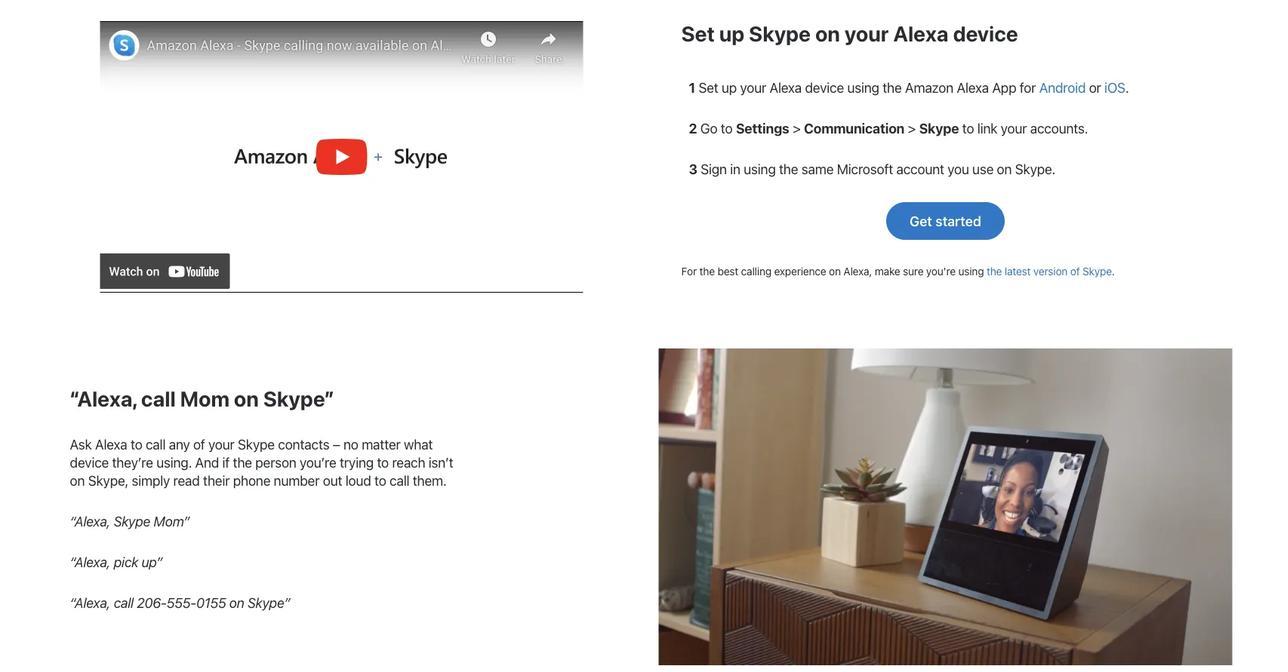 Task type: describe. For each thing, give the bounding box(es) containing it.
"alexa, call mom on skype"
[[70, 386, 334, 411]]

account
[[896, 161, 944, 177]]

if
[[222, 455, 230, 471]]

on inside ask alexa to call any of your skype contacts – no matter what device they're using. and if the person you're trying to reach isn't on skype, simply read their phone number out loud to call them.
[[70, 473, 85, 489]]

them.
[[413, 473, 447, 489]]

1 vertical spatial device
[[805, 79, 844, 95]]

matter
[[362, 437, 401, 453]]

microsoft
[[837, 161, 893, 177]]

using.
[[156, 455, 192, 471]]

make
[[875, 265, 900, 277]]

"alexa, for "alexa, call 206-555-0155 on skype"
[[70, 595, 110, 612]]

to right loud
[[374, 473, 386, 489]]

mom"
[[154, 514, 190, 530]]

android link
[[1039, 79, 1086, 95]]

best
[[718, 265, 738, 277]]

0 vertical spatial using
[[847, 79, 879, 95]]

alexa up settings
[[770, 79, 802, 95]]

call left mom
[[141, 386, 176, 411]]

your inside ask alexa to call any of your skype contacts – no matter what device they're using. and if the person you're trying to reach isn't on skype, simply read their phone number out loud to call them.
[[208, 437, 235, 453]]

0 vertical spatial set
[[681, 21, 715, 46]]

communication
[[804, 120, 905, 136]]

ios
[[1105, 79, 1126, 95]]

alexa inside ask alexa to call any of your skype contacts – no matter what device they're using. and if the person you're trying to reach isn't on skype, simply read their phone number out loud to call them.
[[95, 437, 127, 453]]

isn't
[[429, 455, 453, 471]]

get started link
[[886, 202, 1005, 240]]

accounts.
[[1030, 120, 1088, 136]]

mom
[[180, 386, 230, 411]]

the left the same
[[779, 161, 798, 177]]

or
[[1089, 79, 1101, 95]]

alexa left app
[[957, 79, 989, 95]]

sign
[[701, 161, 727, 177]]

2 > from the left
[[908, 120, 916, 136]]

0 vertical spatial skype"
[[263, 386, 334, 411]]

out
[[323, 473, 342, 489]]

0155
[[196, 595, 226, 612]]

trying
[[340, 455, 374, 471]]

0 vertical spatial of
[[1070, 265, 1080, 277]]

555-
[[167, 595, 196, 612]]

"alexa, call 206-555-0155 on skype"
[[70, 595, 290, 612]]

any
[[169, 437, 190, 453]]

skype,
[[88, 473, 128, 489]]

"alexa, for "alexa, pick up"
[[70, 555, 110, 571]]

to right go
[[721, 120, 733, 136]]

link
[[977, 120, 998, 136]]

1 > from the left
[[793, 120, 801, 136]]

call down reach
[[390, 473, 409, 489]]

to up they're
[[131, 437, 142, 453]]

1 vertical spatial up
[[722, 79, 737, 95]]

sure
[[903, 265, 924, 277]]

2 vertical spatial using
[[958, 265, 984, 277]]

started
[[936, 213, 981, 229]]

no
[[343, 437, 358, 453]]

phone
[[233, 473, 270, 489]]

reach
[[392, 455, 425, 471]]

use
[[972, 161, 994, 177]]

1 vertical spatial using
[[744, 161, 776, 177]]

3
[[689, 161, 697, 177]]

pick
[[114, 555, 138, 571]]

get started
[[910, 213, 981, 229]]

1 horizontal spatial .
[[1126, 79, 1129, 95]]

for
[[681, 265, 697, 277]]

amazon
[[905, 79, 954, 95]]

what
[[404, 437, 433, 453]]

experience
[[774, 265, 826, 277]]

2
[[689, 120, 697, 136]]



Task type: vqa. For each thing, say whether or not it's contained in the screenshot.
"Alexa,
yes



Task type: locate. For each thing, give the bounding box(es) containing it.
of
[[1070, 265, 1080, 277], [193, 437, 205, 453]]

> down 1 set up your alexa device using the amazon alexa app for android or ios .
[[908, 120, 916, 136]]

of inside ask alexa to call any of your skype contacts – no matter what device they're using. and if the person you're trying to reach isn't on skype, simply read their phone number out loud to call them.
[[193, 437, 205, 453]]

0 horizontal spatial .
[[1112, 265, 1115, 277]]

call left 206-
[[114, 595, 134, 612]]

contacts
[[278, 437, 329, 453]]

skype
[[749, 21, 811, 46], [919, 120, 959, 136], [1083, 265, 1112, 277], [238, 437, 275, 453], [114, 514, 150, 530]]

1 horizontal spatial using
[[847, 79, 879, 95]]

up"
[[141, 555, 162, 571]]

1 vertical spatial skype"
[[248, 595, 290, 612]]

"alexa, down skype,
[[70, 514, 110, 530]]

alexa
[[893, 21, 949, 46], [770, 79, 802, 95], [957, 79, 989, 95], [95, 437, 127, 453]]

set up 1
[[681, 21, 715, 46]]

–
[[333, 437, 340, 453]]

skype"
[[263, 386, 334, 411], [248, 595, 290, 612]]

call
[[141, 386, 176, 411], [146, 437, 166, 453], [390, 473, 409, 489], [114, 595, 134, 612]]

skype" right 0155
[[248, 595, 290, 612]]

call left the any
[[146, 437, 166, 453]]

call mom alexa image
[[659, 349, 1232, 667]]

app
[[992, 79, 1016, 95]]

0 horizontal spatial device
[[70, 455, 109, 471]]

"alexa, for "alexa, skype mom"
[[70, 514, 110, 530]]

using right you're
[[958, 265, 984, 277]]

alexa up amazon at the right
[[893, 21, 949, 46]]

version
[[1033, 265, 1068, 277]]

. right version
[[1112, 265, 1115, 277]]

> right settings
[[793, 120, 801, 136]]

0 vertical spatial up
[[719, 21, 745, 46]]

"alexa, up ask
[[70, 386, 137, 411]]

4 "alexa, from the top
[[70, 595, 110, 612]]

read
[[173, 473, 200, 489]]

set up skype on your alexa device
[[681, 21, 1018, 46]]

your up 1 set up your alexa device using the amazon alexa app for android or ios .
[[845, 21, 889, 46]]

ask
[[70, 437, 92, 453]]

the left latest
[[987, 265, 1002, 277]]

3 "alexa, from the top
[[70, 555, 110, 571]]

ios link
[[1105, 79, 1126, 95]]

the left amazon at the right
[[883, 79, 902, 95]]

for the best calling experience on alexa, make sure you're using the latest version of skype .
[[681, 265, 1115, 277]]

of right the any
[[193, 437, 205, 453]]

of right version
[[1070, 265, 1080, 277]]

set
[[681, 21, 715, 46], [699, 79, 718, 95]]

number
[[274, 473, 320, 489]]

1 set up your alexa device using the amazon alexa app for android or ios .
[[689, 79, 1129, 95]]

ask alexa to call any of your skype contacts – no matter what device they're using. and if the person you're trying to reach isn't on skype, simply read their phone number out loud to call them.
[[70, 437, 453, 489]]

"alexa, pick up"
[[70, 555, 162, 571]]

simply
[[132, 473, 170, 489]]

you're
[[926, 265, 956, 277]]

alexa,
[[844, 265, 872, 277]]

device up communication
[[805, 79, 844, 95]]

.
[[1126, 79, 1129, 95], [1112, 265, 1115, 277]]

you're
[[300, 455, 336, 471]]

"alexa, for "alexa, call mom on skype"
[[70, 386, 137, 411]]

1 vertical spatial set
[[699, 79, 718, 95]]

go
[[700, 120, 718, 136]]

for
[[1020, 79, 1036, 95]]

the latest version of skype link
[[987, 265, 1112, 277]]

you
[[948, 161, 969, 177]]

0 horizontal spatial >
[[793, 120, 801, 136]]

1 horizontal spatial >
[[908, 120, 916, 136]]

1 "alexa, from the top
[[70, 386, 137, 411]]

the right if at the bottom left
[[233, 455, 252, 471]]

1 horizontal spatial of
[[1070, 265, 1080, 277]]

to down matter
[[377, 455, 389, 471]]

to left link
[[962, 120, 974, 136]]

calling
[[741, 265, 772, 277]]

set right 1
[[699, 79, 718, 95]]

3 sign in using the same microsoft account you use on skype.
[[689, 161, 1056, 177]]

alexa up they're
[[95, 437, 127, 453]]

same
[[802, 161, 834, 177]]

in
[[730, 161, 740, 177]]

"alexa, left pick
[[70, 555, 110, 571]]

using
[[847, 79, 879, 95], [744, 161, 776, 177], [958, 265, 984, 277]]

. right the or
[[1126, 79, 1129, 95]]

your
[[845, 21, 889, 46], [740, 79, 766, 95], [1001, 120, 1027, 136], [208, 437, 235, 453]]

device up app
[[953, 21, 1018, 46]]

0 horizontal spatial using
[[744, 161, 776, 177]]

skype inside ask alexa to call any of your skype contacts – no matter what device they're using. and if the person you're trying to reach isn't on skype, simply read their phone number out loud to call them.
[[238, 437, 275, 453]]

skype" up contacts
[[263, 386, 334, 411]]

0 vertical spatial device
[[953, 21, 1018, 46]]

on
[[815, 21, 840, 46], [997, 161, 1012, 177], [829, 265, 841, 277], [234, 386, 259, 411], [70, 473, 85, 489], [229, 595, 244, 612]]

their
[[203, 473, 230, 489]]

0 vertical spatial .
[[1126, 79, 1129, 95]]

2 horizontal spatial device
[[953, 21, 1018, 46]]

2 horizontal spatial using
[[958, 265, 984, 277]]

using right in
[[744, 161, 776, 177]]

your up settings
[[740, 79, 766, 95]]

device
[[953, 21, 1018, 46], [805, 79, 844, 95], [70, 455, 109, 471]]

>
[[793, 120, 801, 136], [908, 120, 916, 136]]

206-
[[137, 595, 167, 612]]

1 horizontal spatial device
[[805, 79, 844, 95]]

"alexa, down "alexa, pick up"
[[70, 595, 110, 612]]

1
[[689, 79, 695, 95]]

"alexa, skype mom"
[[70, 514, 190, 530]]

device down ask
[[70, 455, 109, 471]]

2 "alexa, from the top
[[70, 514, 110, 530]]

get
[[910, 213, 932, 229]]

person
[[255, 455, 296, 471]]

0 horizontal spatial of
[[193, 437, 205, 453]]

2 go to settings > communication > skype to link your accounts.
[[689, 120, 1088, 136]]

the inside ask alexa to call any of your skype contacts – no matter what device they're using. and if the person you're trying to reach isn't on skype, simply read their phone number out loud to call them.
[[233, 455, 252, 471]]

device inside ask alexa to call any of your skype contacts – no matter what device they're using. and if the person you're trying to reach isn't on skype, simply read their phone number out loud to call them.
[[70, 455, 109, 471]]

to
[[721, 120, 733, 136], [962, 120, 974, 136], [131, 437, 142, 453], [377, 455, 389, 471], [374, 473, 386, 489]]

2 vertical spatial device
[[70, 455, 109, 471]]

up
[[719, 21, 745, 46], [722, 79, 737, 95]]

1 vertical spatial of
[[193, 437, 205, 453]]

settings
[[736, 120, 789, 136]]

the right the for
[[700, 265, 715, 277]]

android
[[1039, 79, 1086, 95]]

latest
[[1005, 265, 1031, 277]]

the
[[883, 79, 902, 95], [779, 161, 798, 177], [700, 265, 715, 277], [987, 265, 1002, 277], [233, 455, 252, 471]]

skype.
[[1015, 161, 1056, 177]]

using up communication
[[847, 79, 879, 95]]

they're
[[112, 455, 153, 471]]

and
[[195, 455, 219, 471]]

1 vertical spatial .
[[1112, 265, 1115, 277]]

your right link
[[1001, 120, 1027, 136]]

"alexa,
[[70, 386, 137, 411], [70, 514, 110, 530], [70, 555, 110, 571], [70, 595, 110, 612]]

loud
[[345, 473, 371, 489]]

your up if at the bottom left
[[208, 437, 235, 453]]



